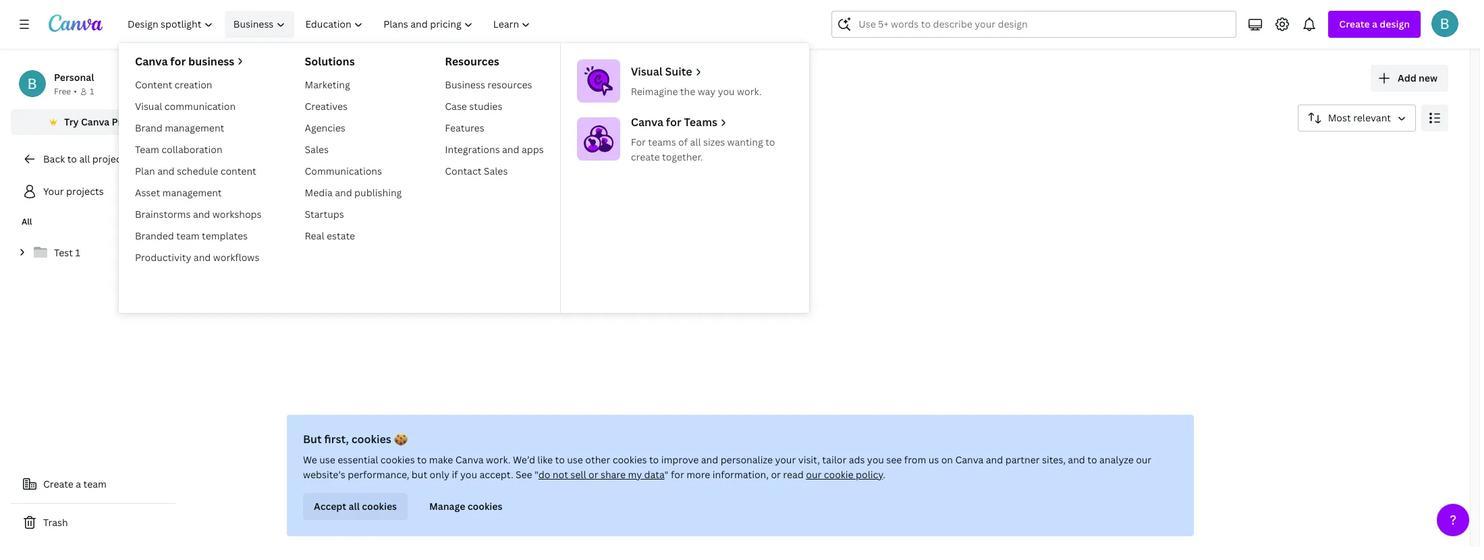 Task type: describe. For each thing, give the bounding box(es) containing it.
productivity
[[135, 251, 191, 264]]

data
[[644, 468, 664, 481]]

brand
[[135, 121, 163, 134]]

teams
[[648, 136, 676, 148]]

cookies down accept.
[[467, 500, 502, 513]]

to right like
[[555, 454, 565, 466]]

sizes
[[703, 136, 725, 148]]

only
[[429, 468, 449, 481]]

videos
[[436, 148, 468, 161]]

the
[[680, 85, 695, 98]]

sites,
[[1042, 454, 1065, 466]]

team collaboration link
[[130, 139, 267, 161]]

brainstorms and workshops
[[135, 208, 262, 221]]

marketing
[[305, 78, 350, 91]]

content creation link
[[130, 74, 267, 96]]

canva inside button
[[81, 115, 110, 128]]

reimagine the way you work.
[[631, 85, 762, 98]]

top level navigation element
[[119, 11, 809, 313]]

not
[[552, 468, 568, 481]]

all inside button
[[348, 500, 359, 513]]

•
[[74, 86, 77, 97]]

1 horizontal spatial 1
[[90, 86, 94, 97]]

but first, cookies 🍪
[[303, 432, 407, 447]]

agencies
[[305, 121, 345, 134]]

productivity and workflows
[[135, 251, 259, 264]]

new
[[1419, 72, 1438, 84]]

real
[[305, 229, 324, 242]]

management for brand management
[[165, 121, 224, 134]]

we'd
[[513, 454, 535, 466]]

1 horizontal spatial your projects
[[186, 64, 331, 93]]

content
[[135, 78, 172, 91]]

1 use from the left
[[319, 454, 335, 466]]

add new button
[[1371, 65, 1448, 92]]

test 1 link
[[11, 239, 175, 267]]

way
[[698, 85, 716, 98]]

our inside we use essential cookies to make canva work. we'd like to use other cookies to improve and personalize your visit, tailor ads you see from us on canva and partner sites, and to analyze our website's performance, but only if you accept. see "
[[1136, 454, 1151, 466]]

and left apps
[[502, 143, 519, 156]]

integrations and apps
[[445, 143, 544, 156]]

create a team
[[43, 478, 107, 491]]

wanting
[[727, 136, 763, 148]]

integrations
[[445, 143, 500, 156]]

designs button
[[298, 142, 344, 168]]

Sort by button
[[1298, 105, 1416, 132]]

media and publishing link
[[299, 182, 407, 204]]

resources
[[445, 54, 499, 69]]

make
[[429, 454, 453, 466]]

branded
[[135, 229, 174, 242]]

work. inside we use essential cookies to make canva work. we'd like to use other cookies to improve and personalize your visit, tailor ads you see from us on canva and partner sites, and to analyze our website's performance, but only if you accept. see "
[[486, 454, 510, 466]]

cookie
[[824, 468, 853, 481]]

to inside back to all projects link
[[67, 153, 77, 165]]

brand management link
[[130, 117, 267, 139]]

a for design
[[1372, 18, 1378, 30]]

other
[[585, 454, 610, 466]]

asset
[[135, 186, 160, 199]]

solutions
[[305, 54, 355, 69]]

and down communications in the top left of the page
[[335, 186, 352, 199]]

back
[[43, 153, 65, 165]]

workshops
[[212, 208, 262, 221]]

team
[[135, 143, 159, 156]]

team collaboration
[[135, 143, 222, 156]]

add
[[1398, 72, 1417, 84]]

for for business
[[170, 54, 186, 69]]

first,
[[324, 432, 349, 447]]

business button
[[225, 11, 294, 38]]

asset management
[[135, 186, 222, 199]]

free •
[[54, 86, 77, 97]]

plan
[[135, 165, 155, 178]]

2 or from the left
[[771, 468, 781, 481]]

0 horizontal spatial 1
[[75, 246, 80, 259]]

test
[[54, 246, 73, 259]]

we use essential cookies to make canva work. we'd like to use other cookies to improve and personalize your visit, tailor ads you see from us on canva and partner sites, and to analyze our website's performance, but only if you accept. see "
[[303, 454, 1151, 481]]

all button
[[186, 142, 209, 168]]

contact sales
[[445, 165, 508, 178]]

relevant
[[1353, 111, 1391, 124]]

you inside business menu
[[718, 85, 735, 98]]

branded team templates link
[[130, 225, 267, 247]]

brad klo image
[[1432, 10, 1459, 37]]

for
[[631, 136, 646, 148]]

real estate
[[305, 229, 355, 242]]

startups link
[[299, 204, 407, 225]]

visual communication link
[[130, 96, 267, 117]]

your inside your projects link
[[43, 185, 64, 198]]

starred link
[[186, 213, 388, 261]]

personal
[[54, 71, 94, 84]]

reimagine
[[631, 85, 678, 98]]

your
[[775, 454, 796, 466]]

business for business
[[233, 18, 274, 30]]

accept.
[[479, 468, 513, 481]]

but first, cookies 🍪 dialog
[[287, 415, 1194, 537]]

for for teams
[[666, 115, 682, 130]]

creatives link
[[299, 96, 407, 117]]

test 1
[[54, 246, 80, 259]]

create for create a team
[[43, 478, 73, 491]]

.
[[883, 468, 885, 481]]

like
[[537, 454, 553, 466]]

and left partner
[[986, 454, 1003, 466]]

canva up if
[[455, 454, 483, 466]]

designs
[[303, 148, 339, 161]]

business resources link
[[440, 74, 549, 96]]

essential
[[337, 454, 378, 466]]

schedule
[[177, 165, 218, 178]]

business menu
[[119, 43, 809, 313]]

ads
[[849, 454, 865, 466]]

a for team
[[76, 478, 81, 491]]

create for create a design
[[1339, 18, 1370, 30]]

and down asset management link
[[193, 208, 210, 221]]

0 horizontal spatial your projects
[[43, 185, 104, 198]]

improve
[[661, 454, 698, 466]]

try canva pro button
[[11, 109, 175, 135]]

team inside button
[[83, 478, 107, 491]]

pro
[[112, 115, 128, 128]]

videos button
[[431, 142, 473, 168]]

manage
[[429, 500, 465, 513]]



Task type: locate. For each thing, give the bounding box(es) containing it.
real estate link
[[299, 225, 407, 247]]

use
[[319, 454, 335, 466], [567, 454, 583, 466]]

create up trash
[[43, 478, 73, 491]]

or
[[588, 468, 598, 481], [771, 468, 781, 481]]

a left design
[[1372, 18, 1378, 30]]

your up communication at the top of the page
[[186, 64, 236, 93]]

for teams of all sizes wanting to create together.
[[631, 136, 775, 163]]

all right accept on the bottom of page
[[348, 500, 359, 513]]

contact
[[445, 165, 482, 178]]

for
[[170, 54, 186, 69], [666, 115, 682, 130], [671, 468, 684, 481]]

sales link
[[299, 139, 407, 161]]

2 vertical spatial all
[[348, 500, 359, 513]]

1 horizontal spatial all
[[192, 148, 204, 161]]

team up productivity and workflows
[[176, 229, 200, 242]]

0 vertical spatial a
[[1372, 18, 1378, 30]]

business inside dropdown button
[[233, 18, 274, 30]]

business for business resources
[[445, 78, 485, 91]]

0 horizontal spatial you
[[460, 468, 477, 481]]

0 vertical spatial create
[[1339, 18, 1370, 30]]

a inside create a design dropdown button
[[1372, 18, 1378, 30]]

all right back
[[79, 153, 90, 165]]

0 vertical spatial all
[[690, 136, 701, 148]]

to right wanting
[[766, 136, 775, 148]]

all inside button
[[192, 148, 204, 161]]

brainstorms
[[135, 208, 191, 221]]

visual
[[631, 64, 663, 79], [135, 100, 162, 113]]

team inside "link"
[[176, 229, 200, 242]]

cookies up essential
[[351, 432, 391, 447]]

1 horizontal spatial work.
[[737, 85, 762, 98]]

1 horizontal spatial team
[[176, 229, 200, 242]]

share
[[600, 468, 625, 481]]

us
[[928, 454, 939, 466]]

and right plan
[[157, 165, 175, 178]]

your projects down back to all projects on the left top
[[43, 185, 104, 198]]

branded team templates
[[135, 229, 248, 242]]

our
[[1136, 454, 1151, 466], [806, 468, 821, 481]]

0 vertical spatial all
[[192, 148, 204, 161]]

your down back
[[43, 185, 64, 198]]

all right of
[[690, 136, 701, 148]]

canva
[[135, 54, 168, 69], [631, 115, 664, 130], [81, 115, 110, 128], [455, 454, 483, 466], [955, 454, 983, 466]]

plan and schedule content
[[135, 165, 256, 178]]

2 use from the left
[[567, 454, 583, 466]]

1 right test
[[75, 246, 80, 259]]

your projects
[[186, 64, 331, 93], [43, 185, 104, 198]]

communications link
[[299, 161, 407, 182]]

our down visit,
[[806, 468, 821, 481]]

starred
[[238, 230, 272, 243]]

projects down back to all projects on the left top
[[66, 185, 104, 198]]

to up data at left bottom
[[649, 454, 659, 466]]

you up policy
[[867, 454, 884, 466]]

try canva pro
[[64, 115, 128, 128]]

1 vertical spatial our
[[806, 468, 821, 481]]

all
[[690, 136, 701, 148], [79, 153, 90, 165], [348, 500, 359, 513]]

1 horizontal spatial "
[[664, 468, 668, 481]]

resources
[[488, 78, 532, 91]]

personalize
[[720, 454, 772, 466]]

sales down agencies
[[305, 143, 329, 156]]

cookies up my
[[612, 454, 647, 466]]

team up trash link
[[83, 478, 107, 491]]

2 vertical spatial projects
[[66, 185, 104, 198]]

apps
[[522, 143, 544, 156]]

0 horizontal spatial visual
[[135, 100, 162, 113]]

trash link
[[11, 510, 175, 537]]

studies
[[469, 100, 502, 113]]

0 vertical spatial business
[[233, 18, 274, 30]]

see
[[886, 454, 902, 466]]

0 vertical spatial for
[[170, 54, 186, 69]]

on
[[941, 454, 953, 466]]

startups
[[305, 208, 344, 221]]

create inside button
[[43, 478, 73, 491]]

1 vertical spatial all
[[79, 153, 90, 165]]

most
[[1328, 111, 1351, 124]]

0 vertical spatial 1
[[90, 86, 94, 97]]

case studies
[[445, 100, 502, 113]]

all inside for teams of all sizes wanting to create together.
[[690, 136, 701, 148]]

1 vertical spatial 1
[[75, 246, 80, 259]]

to inside for teams of all sizes wanting to create together.
[[766, 136, 775, 148]]

projects inside your projects link
[[66, 185, 104, 198]]

0 vertical spatial management
[[165, 121, 224, 134]]

2 vertical spatial for
[[671, 468, 684, 481]]

0 horizontal spatial team
[[83, 478, 107, 491]]

estate
[[327, 229, 355, 242]]

1 horizontal spatial our
[[1136, 454, 1151, 466]]

0 vertical spatial our
[[1136, 454, 1151, 466]]

canva right the try
[[81, 115, 110, 128]]

visual communication
[[135, 100, 236, 113]]

0 horizontal spatial sales
[[305, 143, 329, 156]]

1 vertical spatial your
[[43, 185, 64, 198]]

0 vertical spatial sales
[[305, 143, 329, 156]]

1 vertical spatial visual
[[135, 100, 162, 113]]

more
[[686, 468, 710, 481]]

do not sell or share my data " for more information, or read our cookie policy .
[[538, 468, 885, 481]]

management down visual communication link
[[165, 121, 224, 134]]

0 horizontal spatial create
[[43, 478, 73, 491]]

0 horizontal spatial all
[[22, 216, 32, 227]]

Search search field
[[859, 11, 1210, 37]]

1 or from the left
[[588, 468, 598, 481]]

1 horizontal spatial use
[[567, 454, 583, 466]]

business
[[188, 54, 234, 69]]

1 horizontal spatial all
[[348, 500, 359, 513]]

2 horizontal spatial you
[[867, 454, 884, 466]]

collaboration
[[162, 143, 222, 156]]

0 horizontal spatial use
[[319, 454, 335, 466]]

projects inside back to all projects link
[[92, 153, 130, 165]]

1 vertical spatial all
[[22, 216, 32, 227]]

contact sales link
[[440, 161, 549, 182]]

projects up creatives in the left top of the page
[[240, 64, 331, 93]]

visual up reimagine
[[631, 64, 663, 79]]

1 right •
[[90, 86, 94, 97]]

free
[[54, 86, 71, 97]]

our cookie policy link
[[806, 468, 883, 481]]

0 vertical spatial team
[[176, 229, 200, 242]]

visual for visual communication
[[135, 100, 162, 113]]

communications
[[305, 165, 382, 178]]

1 vertical spatial for
[[666, 115, 682, 130]]

marketing link
[[299, 74, 407, 96]]

1 vertical spatial a
[[76, 478, 81, 491]]

use up website's
[[319, 454, 335, 466]]

information,
[[712, 468, 768, 481]]

features link
[[440, 117, 549, 139]]

canva right on
[[955, 454, 983, 466]]

1 horizontal spatial you
[[718, 85, 735, 98]]

manage cookies button
[[418, 493, 513, 520]]

case studies link
[[440, 96, 549, 117]]

0 horizontal spatial work.
[[486, 454, 510, 466]]

back to all projects
[[43, 153, 130, 165]]

a inside create a team button
[[76, 478, 81, 491]]

but
[[411, 468, 427, 481]]

canva up content
[[135, 54, 168, 69]]

visual suite
[[631, 64, 692, 79]]

2 " from the left
[[664, 468, 668, 481]]

None search field
[[832, 11, 1237, 38]]

create a design button
[[1329, 11, 1421, 38]]

1 horizontal spatial business
[[445, 78, 485, 91]]

management down plan and schedule content
[[162, 186, 222, 199]]

work. inside business menu
[[737, 85, 762, 98]]

1 vertical spatial management
[[162, 186, 222, 199]]

canva up 'for'
[[631, 115, 664, 130]]

0 vertical spatial you
[[718, 85, 735, 98]]

trash
[[43, 516, 68, 529]]

together.
[[662, 151, 703, 163]]

visual up the brand
[[135, 100, 162, 113]]

0 horizontal spatial your
[[43, 185, 64, 198]]

1 vertical spatial you
[[867, 454, 884, 466]]

0 vertical spatial visual
[[631, 64, 663, 79]]

for down improve
[[671, 468, 684, 481]]

0 horizontal spatial a
[[76, 478, 81, 491]]

to up but
[[417, 454, 426, 466]]

work. up accept.
[[486, 454, 510, 466]]

try
[[64, 115, 79, 128]]

1 " from the left
[[534, 468, 538, 481]]

2 horizontal spatial all
[[690, 136, 701, 148]]

1 horizontal spatial a
[[1372, 18, 1378, 30]]

" inside we use essential cookies to make canva work. we'd like to use other cookies to improve and personalize your visit, tailor ads you see from us on canva and partner sites, and to analyze our website's performance, but only if you accept. see "
[[534, 468, 538, 481]]

0 horizontal spatial all
[[79, 153, 90, 165]]

1 vertical spatial your projects
[[43, 185, 104, 198]]

work.
[[737, 85, 762, 98], [486, 454, 510, 466]]

cookies down performance,
[[362, 500, 397, 513]]

from
[[904, 454, 926, 466]]

1 horizontal spatial create
[[1339, 18, 1370, 30]]

or left read
[[771, 468, 781, 481]]

and right sites,
[[1068, 454, 1085, 466]]

for up content creation
[[170, 54, 186, 69]]

to
[[766, 136, 775, 148], [67, 153, 77, 165], [417, 454, 426, 466], [555, 454, 565, 466], [649, 454, 659, 466], [1087, 454, 1097, 466]]

1 vertical spatial team
[[83, 478, 107, 491]]

1 horizontal spatial visual
[[631, 64, 663, 79]]

0 horizontal spatial "
[[534, 468, 538, 481]]

for inside "but first, cookies 🍪" dialog
[[671, 468, 684, 481]]

projects left plan
[[92, 153, 130, 165]]

1 vertical spatial business
[[445, 78, 485, 91]]

0 vertical spatial your projects
[[186, 64, 331, 93]]

your projects down business dropdown button at left
[[186, 64, 331, 93]]

of
[[678, 136, 688, 148]]

for up of
[[666, 115, 682, 130]]

0 horizontal spatial business
[[233, 18, 274, 30]]

1 horizontal spatial sales
[[484, 165, 508, 178]]

media and publishing
[[305, 186, 402, 199]]

design
[[1380, 18, 1410, 30]]

most relevant
[[1328, 111, 1391, 124]]

0 vertical spatial projects
[[240, 64, 331, 93]]

your projects link
[[11, 178, 175, 205]]

use up sell
[[567, 454, 583, 466]]

a up trash link
[[76, 478, 81, 491]]

and up the "do not sell or share my data " for more information, or read our cookie policy ."
[[701, 454, 718, 466]]

brand management
[[135, 121, 224, 134]]

you right way
[[718, 85, 735, 98]]

cookies down 🍪
[[380, 454, 415, 466]]

visual for visual suite
[[631, 64, 663, 79]]

1 vertical spatial sales
[[484, 165, 508, 178]]

0 vertical spatial work.
[[737, 85, 762, 98]]

business up case studies
[[445, 78, 485, 91]]

and down branded team templates "link"
[[194, 251, 211, 264]]

business inside menu
[[445, 78, 485, 91]]

communication
[[165, 100, 236, 113]]

"
[[534, 468, 538, 481], [664, 468, 668, 481]]

create inside dropdown button
[[1339, 18, 1370, 30]]

business up business
[[233, 18, 274, 30]]

to right back
[[67, 153, 77, 165]]

" right the see
[[534, 468, 538, 481]]

sales down integrations and apps link
[[484, 165, 508, 178]]

you right if
[[460, 468, 477, 481]]

1 vertical spatial create
[[43, 478, 73, 491]]

to left analyze
[[1087, 454, 1097, 466]]

visit,
[[798, 454, 820, 466]]

work. right way
[[737, 85, 762, 98]]

or right sell
[[588, 468, 598, 481]]

management for asset management
[[162, 186, 222, 199]]

1 vertical spatial projects
[[92, 153, 130, 165]]

0 vertical spatial your
[[186, 64, 236, 93]]

tailor
[[822, 454, 846, 466]]

features
[[445, 121, 484, 134]]

we
[[303, 454, 317, 466]]

integrations and apps link
[[440, 139, 549, 161]]

1 horizontal spatial or
[[771, 468, 781, 481]]

0 horizontal spatial or
[[588, 468, 598, 481]]

content
[[220, 165, 256, 178]]

0 horizontal spatial our
[[806, 468, 821, 481]]

create left design
[[1339, 18, 1370, 30]]

read
[[783, 468, 803, 481]]

our right analyze
[[1136, 454, 1151, 466]]

do
[[538, 468, 550, 481]]

1 horizontal spatial your
[[186, 64, 236, 93]]

1 vertical spatial work.
[[486, 454, 510, 466]]

" down improve
[[664, 468, 668, 481]]

2 vertical spatial you
[[460, 468, 477, 481]]



Task type: vqa. For each thing, say whether or not it's contained in the screenshot.
the Magic to the right
no



